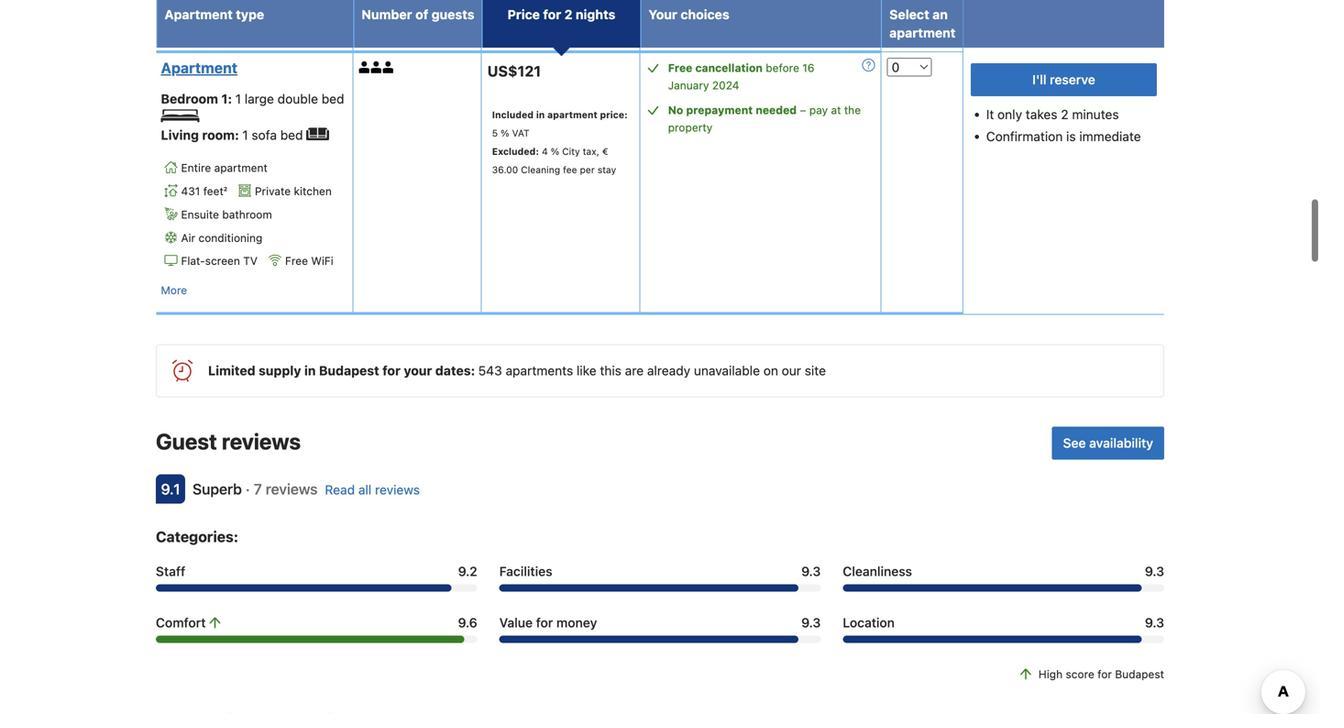 Task type: locate. For each thing, give the bounding box(es) containing it.
flat-screen tv
[[181, 255, 258, 268]]

superb · 7 reviews
[[193, 481, 318, 498]]

reviews
[[222, 429, 301, 455], [266, 481, 318, 498], [375, 483, 420, 498]]

1 vertical spatial budapest
[[1116, 668, 1165, 681]]

budapest for for
[[1116, 668, 1165, 681]]

0 horizontal spatial budapest
[[319, 363, 380, 379]]

like
[[577, 363, 597, 379]]

apartment right the largest
[[207, 16, 256, 28]]

0 vertical spatial budapest
[[319, 363, 380, 379]]

1 for living room:
[[242, 127, 248, 142]]

staff 9.2 meter
[[156, 585, 478, 592]]

1 horizontal spatial free
[[668, 62, 693, 74]]

i'll reserve
[[1033, 72, 1096, 87]]

%
[[501, 127, 510, 138], [551, 146, 560, 157]]

1 horizontal spatial bed
[[322, 91, 344, 106]]

reviews right '7'
[[266, 481, 318, 498]]

0 horizontal spatial %
[[501, 127, 510, 138]]

ensuite bathroom
[[181, 208, 272, 221]]

2
[[565, 7, 573, 22], [1062, 107, 1069, 122]]

january
[[668, 79, 710, 92]]

free
[[668, 62, 693, 74], [285, 255, 308, 268]]

budapest left your at the bottom left of page
[[319, 363, 380, 379]]

confirmation
[[987, 129, 1063, 144]]

select
[[890, 7, 930, 22]]

immediate
[[1080, 129, 1142, 144]]

4 % city tax, € 36.00 cleaning fee per stay
[[492, 146, 617, 175]]

is
[[1067, 129, 1077, 144]]

cleanliness 9.3 meter
[[843, 585, 1165, 592]]

% inside included in apartment price: 5 % vat
[[501, 127, 510, 138]]

largest
[[167, 16, 204, 28]]

nights
[[576, 7, 616, 22]]

2 left nights
[[565, 7, 573, 22]]

9.6
[[458, 616, 478, 631]]

location
[[843, 616, 895, 631]]

1 horizontal spatial 1
[[242, 127, 248, 142]]

2024
[[713, 79, 740, 92]]

bed right double
[[322, 91, 344, 106]]

–
[[800, 104, 807, 117]]

9.3 for cleanliness
[[1146, 564, 1165, 579]]

air conditioning
[[181, 231, 263, 244]]

apartment down select
[[890, 25, 956, 40]]

value for money 9.3 meter
[[500, 636, 821, 644]]

living
[[161, 127, 199, 142]]

bed
[[322, 91, 344, 106], [281, 127, 303, 142]]

1 vertical spatial bed
[[281, 127, 303, 142]]

occupancy image
[[359, 62, 371, 73], [371, 62, 383, 73], [383, 62, 395, 73]]

431 feet²
[[181, 185, 227, 198]]

large
[[245, 91, 274, 106]]

city
[[562, 146, 580, 157]]

% right 5
[[501, 127, 510, 138]]

pay
[[810, 104, 828, 117]]

free up january
[[668, 62, 693, 74]]

wifi
[[311, 255, 334, 268]]

1 vertical spatial apartment
[[161, 59, 238, 77]]

16
[[803, 62, 815, 74]]

high score for budapest
[[1039, 668, 1165, 681]]

budapest right the score
[[1116, 668, 1165, 681]]

an
[[933, 7, 948, 22]]

select an apartment
[[890, 7, 956, 40]]

·
[[246, 481, 250, 498]]

apartment
[[165, 7, 233, 22], [161, 59, 238, 77]]

apartments
[[506, 363, 573, 379]]

bedroom 1:
[[161, 91, 235, 106]]

cancellation
[[696, 62, 763, 74]]

9.2
[[458, 564, 478, 579]]

number
[[362, 7, 412, 22]]

9.3
[[802, 564, 821, 579], [1146, 564, 1165, 579], [802, 616, 821, 631], [1146, 616, 1165, 631]]

0 vertical spatial apartment
[[165, 7, 233, 22]]

cleaning
[[521, 164, 561, 175]]

9.3 for facilities
[[802, 564, 821, 579]]

0 horizontal spatial free
[[285, 255, 308, 268]]

in right supply at the left
[[304, 363, 316, 379]]

screen
[[205, 255, 240, 268]]

rated superb element
[[193, 481, 242, 498]]

9.1
[[161, 481, 180, 498]]

€
[[602, 146, 608, 157]]

1 vertical spatial %
[[551, 146, 560, 157]]

– pay at the property
[[668, 104, 861, 134]]

543
[[479, 363, 502, 379]]

0 vertical spatial %
[[501, 127, 510, 138]]

review categories element
[[156, 526, 239, 548]]

more
[[161, 284, 187, 297]]

it
[[987, 107, 995, 122]]

on
[[764, 363, 779, 379]]

1 vertical spatial 2
[[1062, 107, 1069, 122]]

free wifi
[[285, 255, 334, 268]]

1 horizontal spatial 2
[[1062, 107, 1069, 122]]

it only takes 2 minutes confirmation is immediate
[[987, 107, 1142, 144]]

apartment left the type
[[165, 7, 233, 22]]

cleanliness
[[843, 564, 913, 579]]

1 vertical spatial free
[[285, 255, 308, 268]]

1 horizontal spatial budapest
[[1116, 668, 1165, 681]]

i'll reserve button
[[971, 63, 1158, 96]]

7
[[254, 481, 262, 498]]

this
[[600, 363, 622, 379]]

apartment up feet²
[[214, 162, 268, 174]]

1 left the sofa
[[242, 127, 248, 142]]

guests
[[432, 7, 475, 22]]

facilities
[[500, 564, 553, 579]]

sofa
[[252, 127, 277, 142]]

conditioning
[[199, 231, 263, 244]]

entire
[[181, 162, 211, 174]]

apartment up bedroom 1:
[[161, 59, 238, 77]]

supply
[[259, 363, 301, 379]]

categories:
[[156, 529, 239, 546]]

1 for bedroom 1:
[[235, 91, 241, 106]]

free cancellation
[[668, 62, 763, 74]]

0 vertical spatial free
[[668, 62, 693, 74]]

value
[[500, 616, 533, 631]]

0 horizontal spatial 1
[[235, 91, 241, 106]]

unavailable
[[694, 363, 760, 379]]

1 vertical spatial 1
[[242, 127, 248, 142]]

% right 4
[[551, 146, 560, 157]]

free left "wifi" at the left of the page
[[285, 255, 308, 268]]

1 horizontal spatial %
[[551, 146, 560, 157]]

scored 9.1 element
[[156, 475, 185, 504]]

apartment up the city
[[548, 109, 598, 120]]

0 horizontal spatial in
[[304, 363, 316, 379]]

see availability
[[1064, 436, 1154, 451]]

your
[[404, 363, 432, 379]]

0 vertical spatial 2
[[565, 7, 573, 22]]

budapest
[[319, 363, 380, 379], [1116, 668, 1165, 681]]

3 occupancy image from the left
[[383, 62, 395, 73]]

in right included
[[536, 109, 545, 120]]

1 left the large
[[235, 91, 241, 106]]

for left your at the bottom left of page
[[383, 363, 401, 379]]

0 vertical spatial 1
[[235, 91, 241, 106]]

price:
[[600, 109, 628, 120]]

1 horizontal spatial in
[[536, 109, 545, 120]]

in
[[536, 109, 545, 120], [304, 363, 316, 379]]

superb
[[193, 481, 242, 498]]

2 up is
[[1062, 107, 1069, 122]]

0 vertical spatial in
[[536, 109, 545, 120]]

bed left "couch" image
[[281, 127, 303, 142]]

1
[[235, 91, 241, 106], [242, 127, 248, 142]]

couch image
[[307, 128, 329, 141]]

living room:
[[161, 127, 242, 142]]



Task type: vqa. For each thing, say whether or not it's contained in the screenshot.
Select
yes



Task type: describe. For each thing, give the bounding box(es) containing it.
your choices
[[649, 7, 730, 22]]

score
[[1066, 668, 1095, 681]]

of
[[416, 7, 429, 22]]

budapest for in
[[319, 363, 380, 379]]

apartment inside included in apartment price: 5 % vat
[[548, 109, 598, 120]]

9.3 for value for money
[[802, 616, 821, 631]]

price
[[508, 7, 540, 22]]

36.00
[[492, 164, 519, 175]]

private
[[255, 185, 291, 198]]

guest reviews element
[[156, 427, 1045, 457]]

0 horizontal spatial bed
[[281, 127, 303, 142]]

5
[[492, 127, 498, 138]]

already
[[648, 363, 691, 379]]

0 vertical spatial bed
[[322, 91, 344, 106]]

needed
[[756, 104, 797, 117]]

free for free wifi
[[285, 255, 308, 268]]

tax,
[[583, 146, 600, 157]]

1 sofa bed
[[242, 127, 307, 142]]

1 occupancy image from the left
[[359, 62, 371, 73]]

excluded:
[[492, 146, 539, 157]]

more details on meals and payment options image
[[863, 59, 876, 72]]

read all reviews
[[325, 483, 420, 498]]

are
[[625, 363, 644, 379]]

facilities 9.3 meter
[[500, 585, 821, 592]]

us$121
[[488, 63, 541, 80]]

apartment type
[[165, 7, 264, 22]]

dates:
[[436, 363, 475, 379]]

guest
[[156, 429, 217, 455]]

room:
[[202, 127, 239, 142]]

double
[[278, 91, 318, 106]]

read
[[325, 483, 355, 498]]

availability
[[1090, 436, 1154, 451]]

2 inside it only takes 2 minutes confirmation is immediate
[[1062, 107, 1069, 122]]

in inside included in apartment price: 5 % vat
[[536, 109, 545, 120]]

air
[[181, 231, 195, 244]]

money
[[557, 616, 598, 631]]

largest apartment available
[[167, 16, 301, 28]]

before
[[766, 62, 800, 74]]

4
[[542, 146, 548, 157]]

only
[[998, 107, 1023, 122]]

comfort 9.6 meter
[[156, 636, 478, 644]]

at
[[831, 104, 842, 117]]

value for money
[[500, 616, 598, 631]]

location 9.3 meter
[[843, 636, 1165, 644]]

number of guests
[[362, 7, 475, 22]]

bathroom
[[222, 208, 272, 221]]

fee
[[563, 164, 577, 175]]

prepayment
[[687, 104, 753, 117]]

9.3 for location
[[1146, 616, 1165, 631]]

included
[[492, 109, 534, 120]]

reviews up '7'
[[222, 429, 301, 455]]

entire apartment
[[181, 162, 268, 174]]

kitchen
[[294, 185, 332, 198]]

reviews right all at left
[[375, 483, 420, 498]]

flat-
[[181, 255, 205, 268]]

2 occupancy image from the left
[[371, 62, 383, 73]]

per
[[580, 164, 595, 175]]

apartment for apartment
[[161, 59, 238, 77]]

no
[[668, 104, 684, 117]]

apartment for apartment type
[[165, 7, 233, 22]]

type
[[236, 7, 264, 22]]

more link
[[161, 281, 187, 300]]

% inside 4 % city tax, € 36.00 cleaning fee per stay
[[551, 146, 560, 157]]

see
[[1064, 436, 1087, 451]]

minutes
[[1073, 107, 1120, 122]]

vat
[[512, 127, 530, 138]]

choices
[[681, 7, 730, 22]]

high
[[1039, 668, 1063, 681]]

your
[[649, 7, 678, 22]]

1 vertical spatial in
[[304, 363, 316, 379]]

the
[[845, 104, 861, 117]]

limited
[[208, 363, 256, 379]]

for right the score
[[1098, 668, 1113, 681]]

0 horizontal spatial 2
[[565, 7, 573, 22]]

available
[[259, 16, 301, 28]]

free for free cancellation
[[668, 62, 693, 74]]

1 large double bed
[[235, 91, 344, 106]]

property
[[668, 121, 713, 134]]

for right price
[[543, 7, 562, 22]]

included in apartment price: 5 % vat
[[492, 109, 628, 138]]

takes
[[1026, 107, 1058, 122]]

apartment link
[[161, 59, 343, 77]]

for right value
[[536, 616, 553, 631]]

before 16 january 2024
[[668, 62, 815, 92]]

private kitchen
[[255, 185, 332, 198]]



